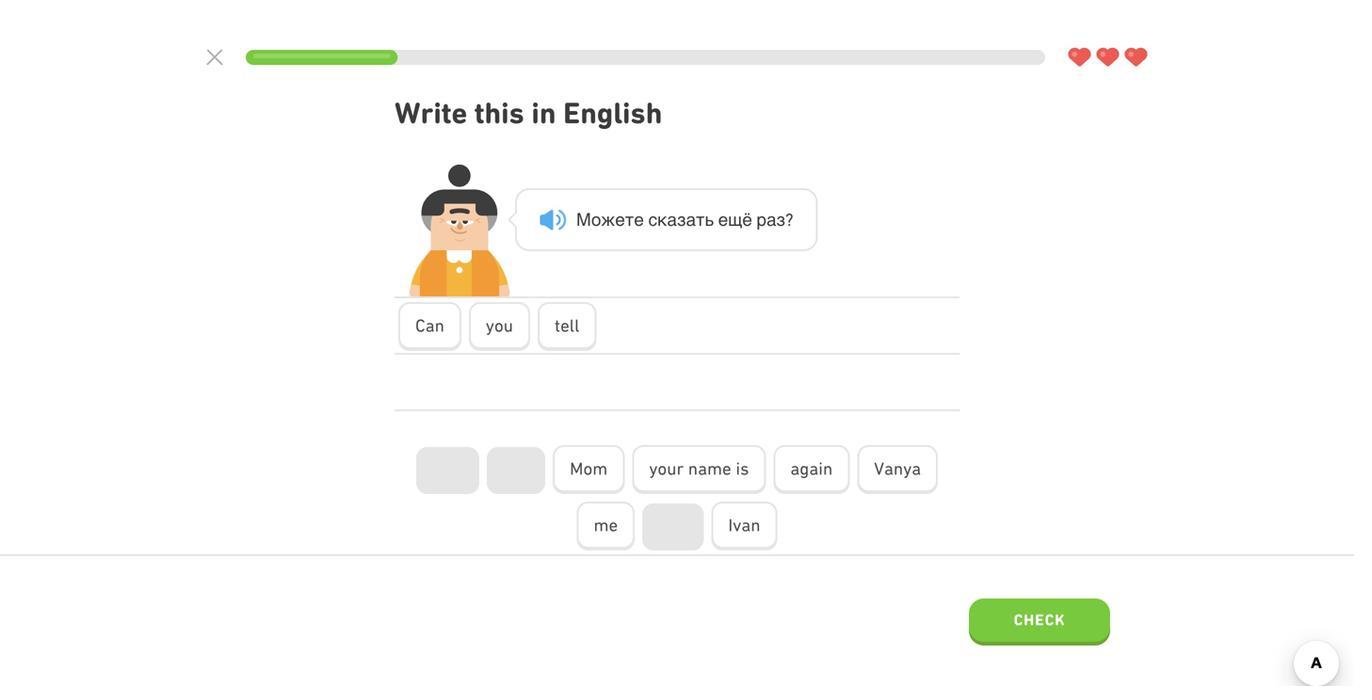 Task type: vqa. For each thing, say whether or not it's contained in the screenshot.
the very button
no



Task type: locate. For each thing, give the bounding box(es) containing it.
you button
[[469, 302, 530, 351]]

me button
[[577, 502, 635, 551]]

а
[[667, 210, 677, 230], [686, 210, 696, 230], [767, 210, 777, 230]]

е щ ё р а з ?
[[718, 210, 794, 230]]

vanya
[[874, 459, 921, 479]]

ь
[[705, 210, 714, 230]]

you
[[486, 316, 513, 336]]

з
[[677, 210, 686, 230], [777, 210, 786, 230]]

1 horizontal spatial е
[[634, 210, 644, 230]]

з right р
[[777, 210, 786, 230]]

1 horizontal spatial т
[[696, 210, 705, 230]]

е right о
[[615, 210, 625, 230]]

check
[[1014, 611, 1066, 629]]

е left с
[[634, 210, 644, 230]]

me
[[594, 515, 618, 536]]

0 horizontal spatial а
[[667, 210, 677, 230]]

1 horizontal spatial з
[[777, 210, 786, 230]]

?
[[786, 210, 794, 230]]

р
[[757, 210, 767, 230]]

2 а from the left
[[686, 210, 696, 230]]

again button
[[774, 446, 850, 494]]

е
[[615, 210, 625, 230], [634, 210, 644, 230], [718, 210, 728, 230]]

т right ж
[[625, 210, 634, 230]]

0 horizontal spatial з
[[677, 210, 686, 230]]

2 е from the left
[[634, 210, 644, 230]]

1 horizontal spatial а
[[686, 210, 696, 230]]

is
[[736, 459, 749, 479]]

м
[[576, 210, 591, 230]]

т
[[625, 210, 634, 230], [696, 210, 705, 230]]

0 horizontal spatial т
[[625, 210, 634, 230]]

е right ь
[[718, 210, 728, 230]]

щ
[[728, 210, 742, 230]]

м о ж е т е с к а з а т ь
[[576, 210, 714, 230]]

т left щ on the top
[[696, 210, 705, 230]]

ё
[[742, 210, 752, 230]]

1 т from the left
[[625, 210, 634, 230]]

а left ?
[[767, 210, 777, 230]]

2 horizontal spatial е
[[718, 210, 728, 230]]

can button
[[398, 302, 461, 351]]

2 horizontal spatial а
[[767, 210, 777, 230]]

а right с
[[667, 210, 677, 230]]

can
[[415, 316, 445, 336]]

vanya button
[[857, 446, 938, 494]]

0 horizontal spatial е
[[615, 210, 625, 230]]

mom button
[[553, 446, 625, 494]]

write
[[395, 96, 467, 130]]

о
[[591, 210, 601, 230]]

а left ь
[[686, 210, 696, 230]]

your name is button
[[632, 446, 766, 494]]

in
[[532, 96, 556, 130]]

progress bar
[[246, 50, 1046, 65]]

english
[[563, 96, 663, 130]]

1 а from the left
[[667, 210, 677, 230]]

ivan button
[[711, 502, 778, 551]]

з right к
[[677, 210, 686, 230]]



Task type: describe. For each thing, give the bounding box(es) containing it.
write this in english
[[395, 96, 663, 130]]

2 з from the left
[[777, 210, 786, 230]]

tell
[[555, 316, 580, 336]]

ivan
[[728, 515, 761, 536]]

this
[[475, 96, 524, 130]]

name
[[688, 459, 732, 479]]

check button
[[969, 599, 1111, 646]]

3 е from the left
[[718, 210, 728, 230]]

1 з from the left
[[677, 210, 686, 230]]

ж
[[601, 210, 615, 230]]

1 е from the left
[[615, 210, 625, 230]]

your name is
[[649, 459, 749, 479]]

your
[[649, 459, 684, 479]]

к
[[657, 210, 667, 230]]

mom
[[570, 459, 608, 479]]

с
[[648, 210, 657, 230]]

2 т from the left
[[696, 210, 705, 230]]

3 а from the left
[[767, 210, 777, 230]]

again
[[791, 459, 833, 479]]

tell button
[[538, 302, 597, 351]]



